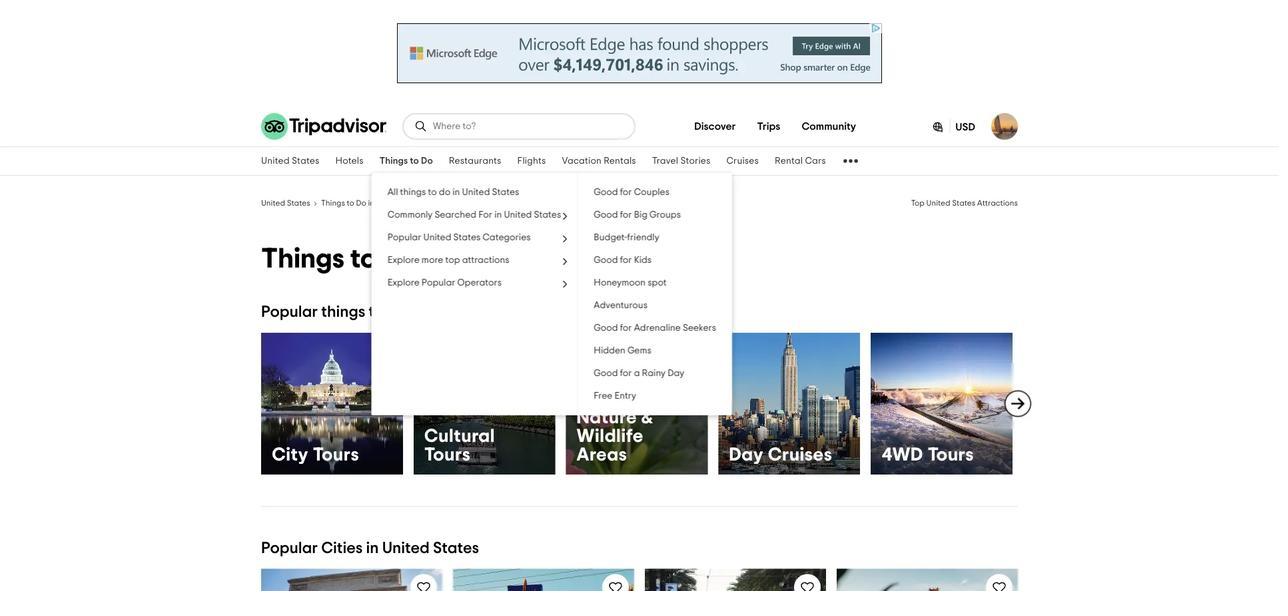 Task type: vqa. For each thing, say whether or not it's contained in the screenshot.
Good for Kids
yes



Task type: describe. For each thing, give the bounding box(es) containing it.
in left 'top'
[[423, 246, 445, 274]]

adrenaline
[[634, 324, 681, 333]]

good for a rainy day link
[[578, 362, 732, 385]]

cars
[[805, 157, 826, 166]]

good for big groups link
[[578, 204, 732, 227]]

attractions
[[462, 256, 510, 265]]

0 vertical spatial united states link
[[253, 147, 328, 175]]

cruises link
[[719, 147, 767, 175]]

seekers
[[683, 324, 716, 333]]

tours for 4wd tours
[[928, 445, 974, 464]]

flights
[[517, 157, 546, 166]]

1 horizontal spatial do
[[382, 246, 417, 274]]

cruises inside "link"
[[768, 445, 833, 464]]

tours for city tours
[[313, 445, 359, 464]]

1 vertical spatial united states link
[[261, 197, 310, 208]]

1 save to a trip image from the left
[[416, 580, 432, 592]]

city
[[272, 445, 309, 464]]

day inside "link"
[[729, 445, 764, 464]]

gems
[[628, 346, 652, 356]]

popular united states categories button
[[372, 227, 577, 249]]

tours for cultural tours
[[424, 445, 471, 464]]

2 vertical spatial things
[[261, 246, 344, 274]]

budget-
[[594, 233, 627, 243]]

groups
[[650, 211, 681, 220]]

explore popular operators button
[[372, 272, 577, 295]]

2 save to a trip image from the left
[[800, 580, 816, 592]]

popular for popular united states categories
[[388, 233, 421, 243]]

good for adrenaline seekers link
[[578, 317, 732, 340]]

commonly searched for in united states
[[388, 211, 561, 220]]

city tours
[[272, 445, 359, 464]]

budget-friendly
[[594, 233, 659, 243]]

search image
[[414, 120, 428, 133]]

stories
[[681, 157, 711, 166]]

restaurants link
[[441, 147, 509, 175]]

explore for explore more top attractions
[[388, 256, 420, 265]]

4wd tours
[[882, 445, 974, 464]]

all things to do in united states
[[388, 188, 519, 197]]

in inside button
[[495, 211, 502, 220]]

entry
[[615, 392, 636, 401]]

day inside 'link'
[[668, 369, 685, 378]]

in down 'hotels' link
[[368, 200, 374, 208]]

nature
[[577, 408, 637, 427]]

tripadvisor image
[[261, 113, 386, 140]]

travel stories
[[652, 157, 711, 166]]

do for all things to do in united states
[[439, 188, 451, 197]]

good for kids
[[594, 256, 652, 265]]

hidden
[[594, 346, 626, 356]]

spot
[[648, 279, 667, 288]]

all
[[388, 188, 398, 197]]

1 vertical spatial things to do in united states
[[261, 246, 619, 274]]

trips
[[757, 121, 781, 132]]

good for good for kids
[[594, 256, 618, 265]]

good for couples link
[[578, 181, 732, 204]]

vacation rentals
[[562, 157, 636, 166]]

profile picture image
[[992, 113, 1018, 140]]

explore more top attractions
[[388, 256, 510, 265]]

usd button
[[920, 113, 986, 141]]

1 vertical spatial do
[[356, 200, 366, 208]]

for for couples
[[620, 188, 632, 197]]

rental
[[775, 157, 803, 166]]

discover button
[[684, 113, 747, 140]]

top
[[445, 256, 460, 265]]

2 save to a trip image from the left
[[992, 580, 1007, 592]]

explore more top attractions button
[[372, 249, 577, 272]]

honeymoon
[[594, 279, 646, 288]]

travel stories link
[[644, 147, 719, 175]]

honeymoon spot
[[594, 279, 667, 288]]

hidden gems
[[594, 346, 652, 356]]

areas
[[577, 445, 627, 464]]

honeymoon spot link
[[578, 272, 732, 295]]

do for popular things to do
[[387, 305, 407, 321]]

rental cars
[[775, 157, 826, 166]]

cultural tours link
[[414, 333, 555, 475]]

community button
[[791, 113, 867, 140]]

things to do
[[380, 157, 433, 166]]

good for good for a rainy day
[[594, 369, 618, 378]]

for for a
[[620, 369, 632, 378]]

popular for popular things to do
[[261, 305, 318, 321]]

advertisement region
[[397, 23, 882, 83]]

in up searched
[[453, 188, 460, 197]]

0 vertical spatial do
[[421, 157, 433, 166]]

0 vertical spatial things to do in united states
[[321, 200, 425, 208]]

good for adrenaline seekers
[[594, 324, 716, 333]]

cultural
[[424, 427, 495, 445]]

good for big groups
[[594, 211, 681, 220]]

popular cities in united states
[[261, 541, 479, 557]]

rental cars link
[[767, 147, 834, 175]]

attractions
[[977, 200, 1018, 208]]

things for popular
[[321, 305, 365, 321]]

cities
[[321, 541, 363, 557]]

vacation rentals link
[[554, 147, 644, 175]]

a
[[634, 369, 640, 378]]

for for kids
[[620, 256, 632, 265]]

big
[[634, 211, 648, 220]]



Task type: locate. For each thing, give the bounding box(es) containing it.
do down "hotels" on the left top of the page
[[356, 200, 366, 208]]

1 vertical spatial things
[[321, 305, 365, 321]]

rainy
[[642, 369, 666, 378]]

popular united states categories
[[388, 233, 531, 243]]

good inside 'link'
[[594, 369, 618, 378]]

top
[[911, 200, 925, 208]]

flights link
[[509, 147, 554, 175]]

for inside good for a rainy day 'link'
[[620, 369, 632, 378]]

3 good from the top
[[594, 256, 618, 265]]

do down "search" image
[[421, 157, 433, 166]]

for for adrenaline
[[620, 324, 632, 333]]

4 good from the top
[[594, 324, 618, 333]]

rentals
[[604, 157, 636, 166]]

commonly
[[388, 211, 433, 220]]

budget-friendly link
[[578, 227, 732, 249]]

good down "vacation rentals" link
[[594, 188, 618, 197]]

good for couples
[[594, 188, 670, 197]]

hotels link
[[328, 147, 372, 175]]

Search search field
[[433, 121, 624, 133]]

1 good from the top
[[594, 188, 618, 197]]

1 vertical spatial cruises
[[768, 445, 833, 464]]

nature & wildlife areas link
[[566, 333, 708, 475]]

for inside "good for adrenaline seekers" link
[[620, 324, 632, 333]]

day cruises
[[729, 445, 833, 464]]

0 vertical spatial things
[[380, 157, 408, 166]]

do
[[439, 188, 451, 197], [387, 305, 407, 321]]

do inside all things to do in united states link
[[439, 188, 451, 197]]

good for a rainy day
[[594, 369, 685, 378]]

commonly searched for in united states button
[[372, 204, 577, 227]]

trips button
[[747, 113, 791, 140]]

for for big
[[620, 211, 632, 220]]

save to a trip image
[[608, 580, 624, 592], [800, 580, 816, 592]]

for up good for big groups
[[620, 188, 632, 197]]

usd
[[956, 122, 976, 133]]

good down budget-
[[594, 256, 618, 265]]

1 horizontal spatial save to a trip image
[[992, 580, 1007, 592]]

things to do link
[[372, 147, 441, 175]]

explore down the explore more top attractions
[[388, 279, 420, 288]]

2 explore from the top
[[388, 279, 420, 288]]

0 horizontal spatial day
[[668, 369, 685, 378]]

1 vertical spatial things
[[321, 200, 345, 208]]

categories
[[483, 233, 531, 243]]

community
[[802, 121, 856, 132]]

for left big at the top
[[620, 211, 632, 220]]

1 vertical spatial united states
[[261, 200, 310, 208]]

all things to do in united states link
[[372, 181, 577, 204]]

3 for from the top
[[620, 256, 632, 265]]

explore for explore popular operators
[[388, 279, 420, 288]]

next image
[[1010, 396, 1026, 412]]

in right the for
[[495, 211, 502, 220]]

city tours link
[[261, 333, 403, 475]]

1 for from the top
[[620, 188, 632, 197]]

good for kids link
[[578, 249, 732, 272]]

hidden gems link
[[578, 340, 732, 362]]

2 united states from the top
[[261, 200, 310, 208]]

popular for popular cities in united states
[[261, 541, 318, 557]]

adventurous
[[594, 301, 648, 311]]

things to do in united states up explore popular operators
[[261, 246, 619, 274]]

0 vertical spatial day
[[668, 369, 685, 378]]

things for all
[[400, 188, 426, 197]]

good up hidden
[[594, 324, 618, 333]]

0 horizontal spatial things
[[321, 305, 365, 321]]

4wd tours link
[[871, 333, 1013, 475]]

good for good for couples
[[594, 188, 618, 197]]

good up free
[[594, 369, 618, 378]]

for left "a"
[[620, 369, 632, 378]]

1 vertical spatial day
[[729, 445, 764, 464]]

for up hidden gems
[[620, 324, 632, 333]]

2 vertical spatial do
[[382, 246, 417, 274]]

for inside good for couples link
[[620, 188, 632, 197]]

do up searched
[[439, 188, 451, 197]]

do left more
[[382, 246, 417, 274]]

0 vertical spatial explore
[[388, 256, 420, 265]]

0 horizontal spatial do
[[356, 200, 366, 208]]

free entry
[[594, 392, 636, 401]]

0 vertical spatial things
[[400, 188, 426, 197]]

good
[[594, 188, 618, 197], [594, 211, 618, 220], [594, 256, 618, 265], [594, 324, 618, 333], [594, 369, 618, 378]]

0 vertical spatial united states
[[261, 157, 320, 166]]

save to a trip image
[[416, 580, 432, 592], [992, 580, 1007, 592]]

5 good from the top
[[594, 369, 618, 378]]

searched
[[435, 211, 477, 220]]

adventurous link
[[578, 295, 732, 317]]

1 horizontal spatial save to a trip image
[[800, 580, 816, 592]]

wildlife
[[577, 427, 644, 445]]

vacation
[[562, 157, 602, 166]]

for
[[620, 188, 632, 197], [620, 211, 632, 220], [620, 256, 632, 265], [620, 324, 632, 333], [620, 369, 632, 378]]

1 horizontal spatial day
[[729, 445, 764, 464]]

tours
[[313, 445, 359, 464], [424, 445, 471, 464], [928, 445, 974, 464]]

None search field
[[404, 115, 634, 139]]

do down explore popular operators
[[387, 305, 407, 321]]

things up popular things to do
[[261, 246, 344, 274]]

kids
[[634, 256, 652, 265]]

&
[[641, 408, 654, 427]]

things
[[380, 157, 408, 166], [321, 200, 345, 208], [261, 246, 344, 274]]

explore popular operators
[[388, 279, 502, 288]]

free entry link
[[578, 385, 732, 408]]

for
[[479, 211, 492, 220]]

hotels
[[336, 157, 364, 166]]

for inside good for big groups link
[[620, 211, 632, 220]]

0 horizontal spatial do
[[387, 305, 407, 321]]

day
[[668, 369, 685, 378], [729, 445, 764, 464]]

couples
[[634, 188, 670, 197]]

for inside good for kids link
[[620, 256, 632, 265]]

friendly
[[627, 233, 659, 243]]

more
[[422, 256, 443, 265]]

0 vertical spatial cruises
[[727, 157, 759, 166]]

1 horizontal spatial things
[[400, 188, 426, 197]]

things up all
[[380, 157, 408, 166]]

things to do in united states down all
[[321, 200, 425, 208]]

4wd
[[882, 445, 923, 464]]

discover
[[694, 121, 736, 132]]

united states
[[261, 157, 320, 166], [261, 200, 310, 208]]

4 for from the top
[[620, 324, 632, 333]]

1 united states from the top
[[261, 157, 320, 166]]

0 horizontal spatial save to a trip image
[[416, 580, 432, 592]]

2 good from the top
[[594, 211, 618, 220]]

5 for from the top
[[620, 369, 632, 378]]

1 tours from the left
[[313, 445, 359, 464]]

top united states attractions
[[911, 200, 1018, 208]]

1 horizontal spatial do
[[439, 188, 451, 197]]

restaurants
[[449, 157, 501, 166]]

0 vertical spatial do
[[439, 188, 451, 197]]

2 horizontal spatial tours
[[928, 445, 974, 464]]

to
[[410, 157, 419, 166], [428, 188, 437, 197], [347, 200, 354, 208], [350, 246, 377, 274], [369, 305, 384, 321]]

2 for from the top
[[620, 211, 632, 220]]

cultural tours
[[424, 427, 495, 464]]

1 horizontal spatial cruises
[[768, 445, 833, 464]]

explore left more
[[388, 256, 420, 265]]

day cruises link
[[719, 333, 860, 475]]

united states link
[[253, 147, 328, 175], [261, 197, 310, 208]]

things down 'hotels' link
[[321, 200, 345, 208]]

in right cities
[[366, 541, 379, 557]]

for left "kids"
[[620, 256, 632, 265]]

previous image
[[253, 396, 269, 412]]

1 vertical spatial do
[[387, 305, 407, 321]]

operators
[[458, 279, 502, 288]]

3 tours from the left
[[928, 445, 974, 464]]

cruises
[[727, 157, 759, 166], [768, 445, 833, 464]]

1 horizontal spatial tours
[[424, 445, 471, 464]]

united
[[261, 157, 290, 166], [462, 188, 490, 197], [261, 200, 285, 208], [376, 200, 400, 208], [927, 200, 951, 208], [504, 211, 532, 220], [423, 233, 451, 243], [451, 246, 533, 274], [382, 541, 430, 557]]

good for good for adrenaline seekers
[[594, 324, 618, 333]]

good for good for big groups
[[594, 211, 618, 220]]

good up budget-
[[594, 211, 618, 220]]

1 explore from the top
[[388, 256, 420, 265]]

1 vertical spatial explore
[[388, 279, 420, 288]]

2 horizontal spatial do
[[421, 157, 433, 166]]

tours inside the cultural tours
[[424, 445, 471, 464]]

things to do in united states
[[321, 200, 425, 208], [261, 246, 619, 274]]

0 horizontal spatial save to a trip image
[[608, 580, 624, 592]]

0 horizontal spatial cruises
[[727, 157, 759, 166]]

0 horizontal spatial tours
[[313, 445, 359, 464]]

1 save to a trip image from the left
[[608, 580, 624, 592]]

2 tours from the left
[[424, 445, 471, 464]]

travel
[[652, 157, 678, 166]]

free
[[594, 392, 613, 401]]



